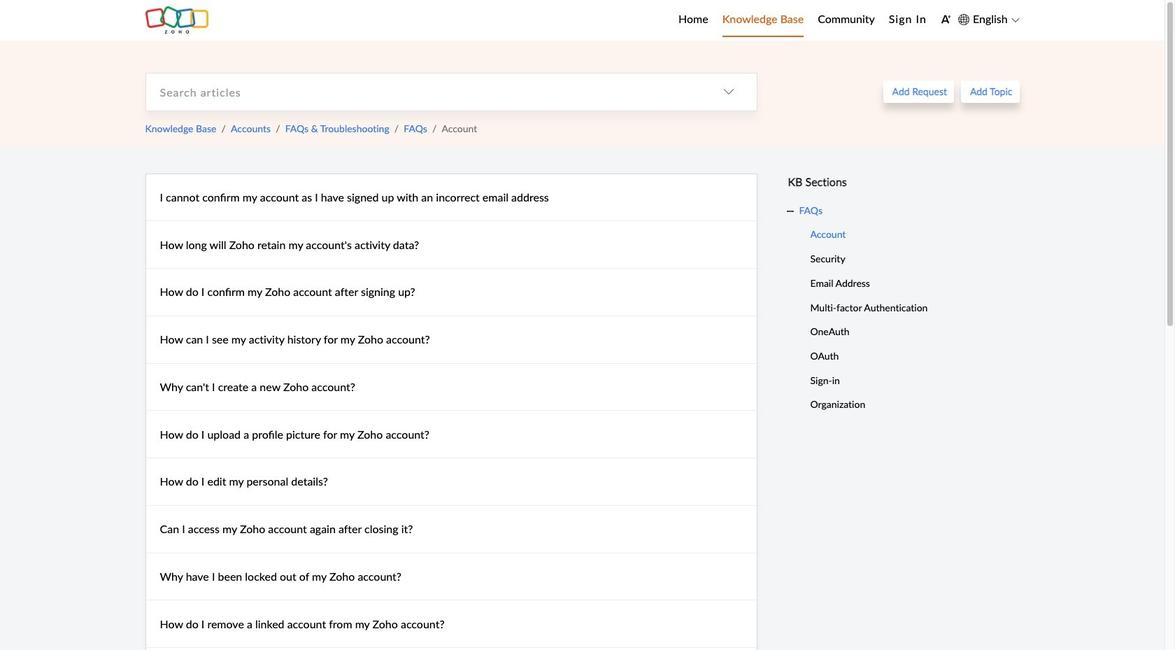 Task type: vqa. For each thing, say whether or not it's contained in the screenshot.
User Preference image
yes



Task type: describe. For each thing, give the bounding box(es) containing it.
user preference element
[[941, 9, 952, 31]]

user preference image
[[941, 14, 952, 24]]

choose category image
[[723, 86, 734, 97]]



Task type: locate. For each thing, give the bounding box(es) containing it.
choose category element
[[701, 73, 757, 110]]

Search articles field
[[146, 73, 701, 110]]

choose languages element
[[959, 10, 1020, 28]]



